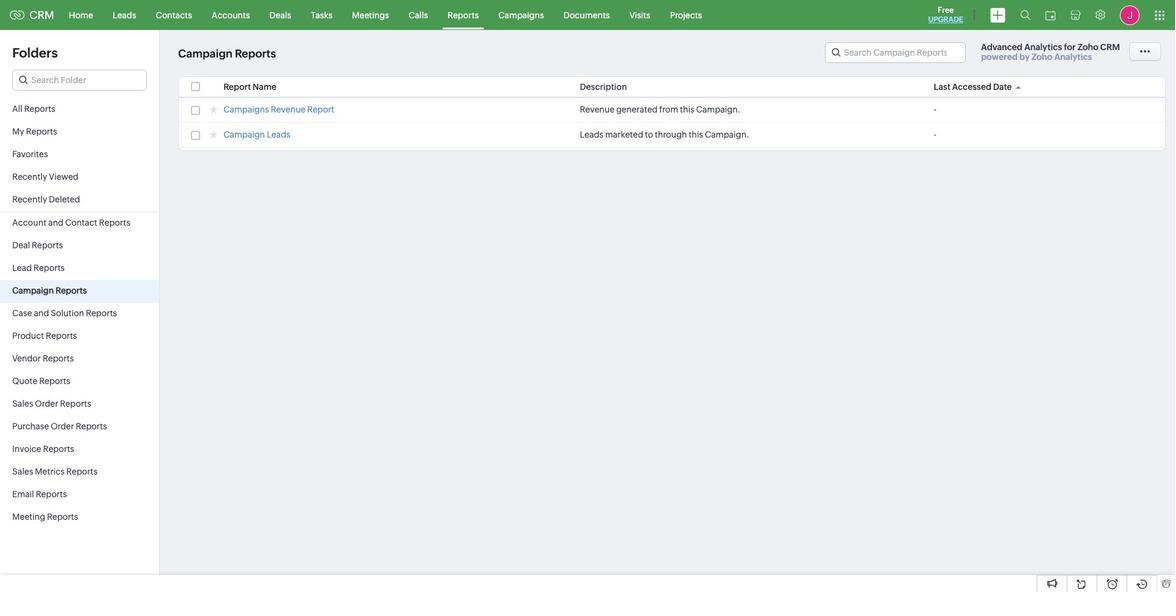 Task type: describe. For each thing, give the bounding box(es) containing it.
purchase
[[12, 422, 49, 432]]

home link
[[59, 0, 103, 30]]

quote
[[12, 377, 37, 386]]

sales for sales metrics reports
[[12, 467, 33, 477]]

invoice reports link
[[0, 439, 159, 462]]

name
[[253, 82, 277, 92]]

invoice
[[12, 445, 41, 454]]

advanced analytics for zoho crm powered by zoho analytics
[[982, 42, 1121, 62]]

product reports
[[12, 331, 77, 341]]

free upgrade
[[929, 6, 964, 24]]

Search Campaign Reports text field
[[826, 43, 966, 62]]

profile image
[[1121, 5, 1140, 25]]

free
[[938, 6, 955, 15]]

crm inside advanced analytics for zoho crm powered by zoho analytics
[[1101, 42, 1121, 52]]

generated
[[617, 105, 658, 115]]

visits
[[630, 10, 651, 20]]

lead reports
[[12, 263, 65, 273]]

reports down the email reports 'link'
[[47, 513, 78, 522]]

meeting reports link
[[0, 507, 159, 530]]

last
[[934, 82, 951, 92]]

last accessed date
[[934, 82, 1013, 92]]

tasks link
[[301, 0, 343, 30]]

leads link
[[103, 0, 146, 30]]

2 revenue from the left
[[580, 105, 615, 115]]

reports inside "link"
[[60, 399, 91, 409]]

reports link
[[438, 0, 489, 30]]

documents link
[[554, 0, 620, 30]]

recently viewed
[[12, 172, 79, 182]]

lead reports link
[[0, 258, 159, 281]]

campaign reports link
[[0, 281, 159, 303]]

0 vertical spatial crm
[[29, 9, 54, 21]]

case and solution reports link
[[0, 303, 159, 326]]

reports right contact
[[99, 218, 130, 228]]

product reports link
[[0, 326, 159, 348]]

deal
[[12, 241, 30, 251]]

for
[[1065, 42, 1076, 52]]

campaigns revenue report
[[224, 105, 335, 115]]

account and contact reports link
[[0, 213, 159, 235]]

deals link
[[260, 0, 301, 30]]

vendor reports link
[[0, 348, 159, 371]]

0 horizontal spatial campaign reports
[[12, 286, 87, 296]]

reports right all in the top left of the page
[[24, 104, 55, 114]]

campaign for the campaign leads link
[[224, 130, 265, 140]]

all reports link
[[0, 99, 159, 121]]

reports down case and solution reports
[[46, 331, 77, 341]]

marketed
[[606, 130, 644, 140]]

deals
[[270, 10, 291, 20]]

viewed
[[49, 172, 79, 182]]

order for purchase
[[51, 422, 74, 432]]

1 vertical spatial report
[[307, 105, 335, 115]]

1 horizontal spatial leads
[[267, 130, 291, 140]]

revenue generated from this campaign.
[[580, 105, 741, 115]]

metrics
[[35, 467, 65, 477]]

recently for recently viewed
[[12, 172, 47, 182]]

1 vertical spatial campaign.
[[705, 130, 750, 140]]

search element
[[1014, 0, 1039, 30]]

sales metrics reports
[[12, 467, 98, 477]]

home
[[69, 10, 93, 20]]

solution
[[51, 309, 84, 318]]

0 vertical spatial campaign
[[178, 47, 233, 60]]

recently viewed link
[[0, 167, 159, 189]]

from
[[660, 105, 679, 115]]

create menu image
[[991, 8, 1006, 22]]

accounts
[[212, 10, 250, 20]]

date
[[994, 82, 1013, 92]]

quote reports link
[[0, 371, 159, 394]]

report name
[[224, 82, 277, 92]]

advanced
[[982, 42, 1023, 52]]

reports right "calls" link
[[448, 10, 479, 20]]

analytics down calendar image
[[1055, 52, 1093, 62]]

calendar image
[[1046, 10, 1057, 20]]

product
[[12, 331, 44, 341]]

powered
[[982, 52, 1018, 62]]

0 horizontal spatial zoho
[[1032, 52, 1053, 62]]

accounts link
[[202, 0, 260, 30]]

email
[[12, 490, 34, 500]]

campaign leads
[[224, 130, 291, 140]]

recently deleted link
[[0, 189, 159, 212]]

0 vertical spatial this
[[681, 105, 695, 115]]

order for sales
[[35, 399, 58, 409]]

reports down sales order reports "link"
[[76, 422, 107, 432]]

- for revenue generated from this campaign.
[[934, 105, 937, 115]]

reports down product reports
[[43, 354, 74, 364]]

all
[[12, 104, 22, 114]]

reports down invoice reports link in the left of the page
[[66, 467, 98, 477]]

my reports
[[12, 127, 57, 137]]

reports down purchase order reports at bottom left
[[43, 445, 74, 454]]

0 vertical spatial campaign.
[[697, 105, 741, 115]]



Task type: vqa. For each thing, say whether or not it's contained in the screenshot.
Other Modules field on the top
no



Task type: locate. For each thing, give the bounding box(es) containing it.
vendor
[[12, 354, 41, 364]]

and down deleted
[[48, 218, 63, 228]]

invoice reports
[[12, 445, 74, 454]]

2 horizontal spatial leads
[[580, 130, 604, 140]]

deleted
[[49, 195, 80, 205]]

accessed
[[953, 82, 992, 92]]

reports
[[448, 10, 479, 20], [235, 47, 276, 60], [24, 104, 55, 114], [26, 127, 57, 137], [99, 218, 130, 228], [32, 241, 63, 251], [33, 263, 65, 273], [56, 286, 87, 296], [86, 309, 117, 318], [46, 331, 77, 341], [43, 354, 74, 364], [39, 377, 70, 386], [60, 399, 91, 409], [76, 422, 107, 432], [43, 445, 74, 454], [66, 467, 98, 477], [36, 490, 67, 500], [47, 513, 78, 522]]

campaigns for campaigns
[[499, 10, 544, 20]]

leads
[[113, 10, 136, 20], [267, 130, 291, 140], [580, 130, 604, 140]]

and for account
[[48, 218, 63, 228]]

zoho
[[1078, 42, 1099, 52], [1032, 52, 1053, 62]]

campaign
[[178, 47, 233, 60], [224, 130, 265, 140], [12, 286, 54, 296]]

0 vertical spatial recently
[[12, 172, 47, 182]]

visits link
[[620, 0, 661, 30]]

meeting reports
[[12, 513, 78, 522]]

reports down campaign reports link
[[86, 309, 117, 318]]

campaigns down 'report name' at left top
[[224, 105, 269, 115]]

order down the sales order reports
[[51, 422, 74, 432]]

leads for leads marketed to through this campaign.
[[580, 130, 604, 140]]

-
[[934, 105, 937, 115], [934, 130, 937, 140]]

reports up 'report name' at left top
[[235, 47, 276, 60]]

this right through
[[689, 130, 704, 140]]

1 vertical spatial campaign reports
[[12, 286, 87, 296]]

folders
[[12, 45, 58, 61]]

this right from at the top of the page
[[681, 105, 695, 115]]

zoho right 'for'
[[1078, 42, 1099, 52]]

reports up solution on the bottom left of the page
[[56, 286, 87, 296]]

campaigns revenue report link
[[224, 105, 335, 116]]

0 horizontal spatial revenue
[[271, 105, 306, 115]]

1 vertical spatial campaigns
[[224, 105, 269, 115]]

leads right home
[[113, 10, 136, 20]]

1 horizontal spatial zoho
[[1078, 42, 1099, 52]]

campaign.
[[697, 105, 741, 115], [705, 130, 750, 140]]

1 recently from the top
[[12, 172, 47, 182]]

campaign reports down lead reports
[[12, 286, 87, 296]]

and right case
[[34, 309, 49, 318]]

1 vertical spatial this
[[689, 130, 704, 140]]

2 - from the top
[[934, 130, 937, 140]]

purchase order reports link
[[0, 416, 159, 439]]

campaigns right reports link
[[499, 10, 544, 20]]

through
[[655, 130, 688, 140]]

meetings link
[[343, 0, 399, 30]]

0 vertical spatial and
[[48, 218, 63, 228]]

upgrade
[[929, 15, 964, 24]]

meetings
[[352, 10, 389, 20]]

by
[[1020, 52, 1030, 62]]

all reports
[[12, 104, 55, 114]]

calls
[[409, 10, 428, 20]]

tasks
[[311, 10, 333, 20]]

deal reports
[[12, 241, 63, 251]]

profile element
[[1113, 0, 1148, 30]]

meeting
[[12, 513, 45, 522]]

revenue
[[271, 105, 306, 115], [580, 105, 615, 115]]

sales
[[12, 399, 33, 409], [12, 467, 33, 477]]

my reports link
[[0, 121, 159, 144]]

1 vertical spatial order
[[51, 422, 74, 432]]

1 vertical spatial campaign
[[224, 130, 265, 140]]

email reports link
[[0, 484, 159, 507]]

sales order reports
[[12, 399, 91, 409]]

0 horizontal spatial crm
[[29, 9, 54, 21]]

campaign. right through
[[705, 130, 750, 140]]

reports inside 'link'
[[36, 490, 67, 500]]

order inside 'link'
[[51, 422, 74, 432]]

2 recently from the top
[[12, 195, 47, 205]]

reports up the sales order reports
[[39, 377, 70, 386]]

reports down deal reports
[[33, 263, 65, 273]]

1 horizontal spatial crm
[[1101, 42, 1121, 52]]

sales down 'quote' on the left bottom of page
[[12, 399, 33, 409]]

campaigns
[[499, 10, 544, 20], [224, 105, 269, 115]]

0 vertical spatial sales
[[12, 399, 33, 409]]

report
[[224, 82, 251, 92], [307, 105, 335, 115]]

leads for leads
[[113, 10, 136, 20]]

0 horizontal spatial leads
[[113, 10, 136, 20]]

0 horizontal spatial campaigns
[[224, 105, 269, 115]]

recently
[[12, 172, 47, 182], [12, 195, 47, 205]]

1 vertical spatial -
[[934, 130, 937, 140]]

campaign leads link
[[224, 130, 291, 141]]

recently up account
[[12, 195, 47, 205]]

1 vertical spatial recently
[[12, 195, 47, 205]]

reports down the quote reports link
[[60, 399, 91, 409]]

crm
[[29, 9, 54, 21], [1101, 42, 1121, 52]]

0 vertical spatial report
[[224, 82, 251, 92]]

sales inside sales metrics reports link
[[12, 467, 33, 477]]

lead
[[12, 263, 32, 273]]

and for case
[[34, 309, 49, 318]]

campaign down accounts link
[[178, 47, 233, 60]]

vendor reports
[[12, 354, 74, 364]]

reports up lead reports
[[32, 241, 63, 251]]

reports right my in the left top of the page
[[26, 127, 57, 137]]

1 horizontal spatial campaigns
[[499, 10, 544, 20]]

analytics
[[1025, 42, 1063, 52], [1055, 52, 1093, 62]]

leads down campaigns revenue report link
[[267, 130, 291, 140]]

1 sales from the top
[[12, 399, 33, 409]]

case
[[12, 309, 32, 318]]

Search Folder text field
[[13, 70, 146, 90]]

reports down metrics on the left bottom of the page
[[36, 490, 67, 500]]

create menu element
[[984, 0, 1014, 30]]

leads left marketed
[[580, 130, 604, 140]]

0 vertical spatial campaign reports
[[178, 47, 276, 60]]

0 vertical spatial campaigns
[[499, 10, 544, 20]]

contacts
[[156, 10, 192, 20]]

1 horizontal spatial campaign reports
[[178, 47, 276, 60]]

campaign for campaign reports link
[[12, 286, 54, 296]]

favorites link
[[0, 144, 159, 167]]

campaign reports down accounts link
[[178, 47, 276, 60]]

revenue down the description
[[580, 105, 615, 115]]

- for leads marketed to through this campaign.
[[934, 130, 937, 140]]

my
[[12, 127, 24, 137]]

campaign down campaigns revenue report link
[[224, 130, 265, 140]]

sales order reports link
[[0, 394, 159, 416]]

and
[[48, 218, 63, 228], [34, 309, 49, 318]]

recently for recently deleted
[[12, 195, 47, 205]]

campaigns for campaigns revenue report
[[224, 105, 269, 115]]

1 vertical spatial sales
[[12, 467, 33, 477]]

campaign reports
[[178, 47, 276, 60], [12, 286, 87, 296]]

1 revenue from the left
[[271, 105, 306, 115]]

calls link
[[399, 0, 438, 30]]

deal reports link
[[0, 235, 159, 258]]

recently deleted
[[12, 195, 80, 205]]

leads marketed to through this campaign.
[[580, 130, 750, 140]]

documents
[[564, 10, 610, 20]]

0 horizontal spatial report
[[224, 82, 251, 92]]

analytics left 'for'
[[1025, 42, 1063, 52]]

favorites
[[12, 149, 48, 159]]

campaigns link
[[489, 0, 554, 30]]

campaign. right from at the top of the page
[[697, 105, 741, 115]]

purchase order reports
[[12, 422, 107, 432]]

crm link
[[10, 9, 54, 21]]

account and contact reports
[[12, 218, 130, 228]]

description
[[580, 82, 627, 92]]

1 vertical spatial crm
[[1101, 42, 1121, 52]]

to
[[645, 130, 654, 140]]

0 vertical spatial order
[[35, 399, 58, 409]]

0 vertical spatial -
[[934, 105, 937, 115]]

1 vertical spatial and
[[34, 309, 49, 318]]

contact
[[65, 218, 97, 228]]

case and solution reports
[[12, 309, 117, 318]]

order inside "link"
[[35, 399, 58, 409]]

account
[[12, 218, 46, 228]]

crm up folders
[[29, 9, 54, 21]]

projects
[[670, 10, 703, 20]]

quote reports
[[12, 377, 70, 386]]

recently down "favorites" in the left top of the page
[[12, 172, 47, 182]]

this
[[681, 105, 695, 115], [689, 130, 704, 140]]

email reports
[[12, 490, 67, 500]]

sales up email
[[12, 467, 33, 477]]

search image
[[1021, 10, 1031, 20]]

sales inside sales order reports "link"
[[12, 399, 33, 409]]

1 - from the top
[[934, 105, 937, 115]]

order
[[35, 399, 58, 409], [51, 422, 74, 432]]

zoho right by
[[1032, 52, 1053, 62]]

sales for sales order reports
[[12, 399, 33, 409]]

revenue down name
[[271, 105, 306, 115]]

order down quote reports
[[35, 399, 58, 409]]

2 vertical spatial campaign
[[12, 286, 54, 296]]

1 horizontal spatial revenue
[[580, 105, 615, 115]]

campaign down lead reports
[[12, 286, 54, 296]]

1 horizontal spatial report
[[307, 105, 335, 115]]

2 sales from the top
[[12, 467, 33, 477]]

crm down profile image at the top right of page
[[1101, 42, 1121, 52]]



